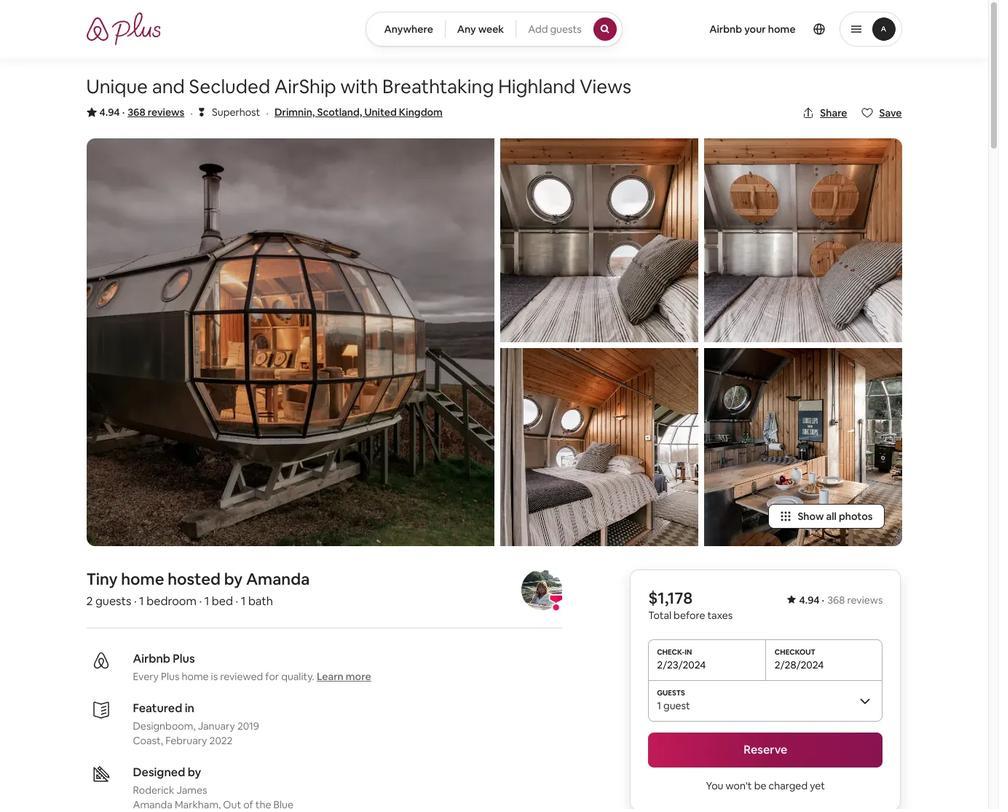 Task type: vqa. For each thing, say whether or not it's contained in the screenshot.
An in the "…Sul Mare Was Absolutely Stunning. Amazing Location Right On Taylor Bay Beach. We Couldn'T Have Asked For A Better Place To Stay. Can'T Wait To Return In The Future. Julian Was An Amazing Host Who Always Answered Promptly. This Trip Truly Felt Like A Dream In Paradise!…
no



Task type: locate. For each thing, give the bounding box(es) containing it.
0 vertical spatial reviews
[[148, 106, 185, 119]]

0 vertical spatial plus
[[173, 651, 195, 667]]

drimnin,
[[275, 106, 315, 119]]

airbnb inside airbnb plus every plus home is reviewed for quality. learn more
[[133, 651, 170, 667]]

󰀃
[[199, 105, 205, 119]]

yet
[[810, 780, 826, 793]]

january
[[198, 720, 235, 733]]

for
[[265, 670, 279, 683]]

2
[[86, 594, 93, 609]]

united
[[365, 106, 397, 119]]

368
[[128, 106, 146, 119], [828, 594, 846, 607]]

0 vertical spatial guests
[[550, 23, 582, 36]]

save button
[[856, 101, 908, 125]]

airbnb for your
[[710, 23, 743, 36]]

be
[[755, 780, 767, 793]]

1 horizontal spatial home
[[182, 670, 209, 683]]

1 guest
[[657, 699, 691, 713]]

1 horizontal spatial 368
[[828, 594, 846, 607]]

plus right every
[[161, 670, 180, 683]]

airbnb your home link
[[701, 14, 805, 44]]

airbnb your home
[[710, 23, 796, 36]]

2/28/2024
[[775, 659, 824, 672]]

amanda is a superhost. learn more about amanda. image
[[522, 570, 562, 611], [522, 570, 562, 611]]

0 vertical spatial airbnb
[[710, 23, 743, 36]]

4.94 · 368 reviews
[[99, 106, 185, 119], [800, 594, 883, 607]]

home right your
[[768, 23, 796, 36]]

1 vertical spatial airbnb
[[133, 651, 170, 667]]

more
[[346, 670, 371, 683]]

1 horizontal spatial airbnb
[[710, 23, 743, 36]]

hosted
[[168, 569, 221, 589]]

by
[[188, 765, 201, 780]]

0 horizontal spatial airbnb
[[133, 651, 170, 667]]

0 vertical spatial 368
[[128, 106, 146, 119]]

1 vertical spatial 4.94 · 368 reviews
[[800, 594, 883, 607]]

0 horizontal spatial home
[[121, 569, 164, 589]]

home
[[768, 23, 796, 36], [121, 569, 164, 589], [182, 670, 209, 683]]

share button
[[797, 101, 854, 125]]

unique and secluded airship with breathtaking highland views image 5 image
[[704, 348, 902, 546]]

any
[[457, 23, 476, 36]]

·
[[122, 106, 125, 119], [190, 106, 193, 121], [266, 106, 269, 121], [134, 594, 137, 609], [199, 594, 202, 609], [236, 594, 238, 609], [822, 594, 825, 607]]

unique and secluded airship with breathtaking highland views image 3 image
[[500, 348, 698, 546]]

before
[[674, 609, 706, 622]]

airbnb up every
[[133, 651, 170, 667]]

anywhere
[[384, 23, 433, 36]]

1 vertical spatial home
[[121, 569, 164, 589]]

· down unique
[[122, 106, 125, 119]]

airbnb inside "profile" 'element'
[[710, 23, 743, 36]]

1
[[139, 594, 144, 609], [204, 594, 209, 609], [241, 594, 246, 609], [657, 699, 662, 713]]

learn
[[317, 670, 344, 683]]

guests right add
[[550, 23, 582, 36]]

guests right the 2
[[95, 594, 131, 609]]

airbnb left your
[[710, 23, 743, 36]]

1 vertical spatial guests
[[95, 594, 131, 609]]

your
[[745, 23, 766, 36]]

reserve
[[744, 742, 788, 758]]

unique and secluded airship with breathtaking highland views image 4 image
[[704, 138, 902, 342]]

4.94 down unique
[[99, 106, 120, 119]]

scotland,
[[317, 106, 362, 119]]

airbnb plus every plus home is reviewed for quality. learn more
[[133, 651, 371, 683]]

1 horizontal spatial 4.94
[[800, 594, 820, 607]]

0 vertical spatial home
[[768, 23, 796, 36]]

with
[[341, 74, 378, 99]]

1 left bed in the left bottom of the page
[[204, 594, 209, 609]]

1 horizontal spatial 4.94 · 368 reviews
[[800, 594, 883, 607]]

total
[[649, 609, 672, 622]]

· left bed in the left bottom of the page
[[199, 594, 202, 609]]

0 horizontal spatial reviews
[[148, 106, 185, 119]]

airbnb for plus
[[133, 651, 170, 667]]

any week button
[[445, 12, 517, 47]]

1 horizontal spatial guests
[[550, 23, 582, 36]]

2 vertical spatial home
[[182, 670, 209, 683]]

designed
[[133, 765, 185, 780]]

plus up the in
[[173, 651, 195, 667]]

0 horizontal spatial guests
[[95, 594, 131, 609]]

plus
[[173, 651, 195, 667], [161, 670, 180, 683]]

views
[[580, 74, 632, 99]]

2022
[[209, 734, 233, 748]]

1 vertical spatial reviews
[[848, 594, 883, 607]]

airbnb
[[710, 23, 743, 36], [133, 651, 170, 667]]

0 vertical spatial 4.94
[[99, 106, 120, 119]]

is
[[211, 670, 218, 683]]

unique and secluded airship with breathtaking highland views image 1 image
[[86, 138, 494, 546]]

add guests button
[[516, 12, 623, 47]]

reviewed
[[220, 670, 263, 683]]

$1,178 total before taxes
[[649, 588, 733, 622]]

in
[[185, 701, 194, 716]]

show all photos button
[[769, 504, 885, 529]]

guests
[[550, 23, 582, 36], [95, 594, 131, 609]]

superhost
[[212, 106, 260, 119]]

guests inside "button"
[[550, 23, 582, 36]]

0 horizontal spatial 4.94
[[99, 106, 120, 119]]

4.94 up 2/28/2024 on the right bottom
[[800, 594, 820, 607]]

home up bedroom
[[121, 569, 164, 589]]

2 horizontal spatial home
[[768, 23, 796, 36]]

you
[[706, 780, 724, 793]]

1 left guest
[[657, 699, 662, 713]]

2019
[[237, 720, 259, 733]]

home left is
[[182, 670, 209, 683]]

coast,
[[133, 734, 163, 748]]

unique and secluded airship with breathtaking highland views
[[86, 74, 632, 99]]

1 guest button
[[649, 680, 883, 721]]

unique
[[86, 74, 148, 99]]

368 reviews button
[[128, 105, 185, 119]]

4.94
[[99, 106, 120, 119], [800, 594, 820, 607]]

0 vertical spatial 4.94 · 368 reviews
[[99, 106, 185, 119]]

None search field
[[366, 12, 623, 47]]

reviews
[[148, 106, 185, 119], [848, 594, 883, 607]]



Task type: describe. For each thing, give the bounding box(es) containing it.
week
[[478, 23, 504, 36]]

1 left bath
[[241, 594, 246, 609]]

and
[[152, 74, 185, 99]]

· left drimnin,
[[266, 106, 269, 121]]

guests inside tiny home hosted by amanda 2 guests · 1 bedroom · 1 bed · 1 bath
[[95, 594, 131, 609]]

0 horizontal spatial 4.94 · 368 reviews
[[99, 106, 185, 119]]

all
[[827, 510, 837, 523]]

1 left bedroom
[[139, 594, 144, 609]]

quality.
[[281, 670, 315, 683]]

breathtaking
[[383, 74, 494, 99]]

guest
[[664, 699, 691, 713]]

home inside "profile" 'element'
[[768, 23, 796, 36]]

airship
[[275, 74, 336, 99]]

designed by roderick james
[[133, 765, 207, 797]]

photos
[[839, 510, 873, 523]]

february
[[166, 734, 207, 748]]

$1,178
[[649, 588, 693, 608]]

bed
[[212, 594, 233, 609]]

1 inside dropdown button
[[657, 699, 662, 713]]

add
[[528, 23, 548, 36]]

tiny home hosted by amanda 2 guests · 1 bedroom · 1 bed · 1 bath
[[86, 569, 310, 609]]

share
[[821, 106, 848, 119]]

show all photos
[[798, 510, 873, 523]]

· left 󰀃
[[190, 106, 193, 121]]

secluded
[[189, 74, 270, 99]]

learn more button
[[317, 670, 371, 684]]

featured in designboom, january 2019 coast, february 2022
[[133, 701, 259, 748]]

· left bedroom
[[134, 594, 137, 609]]

unique and secluded airship with breathtaking highland views image 2 image
[[500, 138, 698, 342]]

highland
[[498, 74, 576, 99]]

bath
[[248, 594, 273, 609]]

you won't be charged yet
[[706, 780, 826, 793]]

won't
[[726, 780, 752, 793]]

tiny
[[86, 569, 118, 589]]

· right bed in the left bottom of the page
[[236, 594, 238, 609]]

every
[[133, 670, 159, 683]]

none search field containing anywhere
[[366, 12, 623, 47]]

home inside tiny home hosted by amanda 2 guests · 1 bedroom · 1 bed · 1 bath
[[121, 569, 164, 589]]

profile element
[[640, 0, 902, 58]]

taxes
[[708, 609, 733, 622]]

kingdom
[[399, 106, 443, 119]]

by amanda
[[224, 569, 310, 589]]

designboom,
[[133, 720, 196, 733]]

any week
[[457, 23, 504, 36]]

1 vertical spatial 4.94
[[800, 594, 820, 607]]

bedroom
[[147, 594, 197, 609]]

reserve button
[[649, 733, 883, 768]]

home inside airbnb plus every plus home is reviewed for quality. learn more
[[182, 670, 209, 683]]

1 vertical spatial 368
[[828, 594, 846, 607]]

charged
[[769, 780, 808, 793]]

show
[[798, 510, 824, 523]]

0 horizontal spatial 368
[[128, 106, 146, 119]]

2/23/2024
[[657, 659, 706, 672]]

add guests
[[528, 23, 582, 36]]

drimnin, scotland, united kingdom button
[[275, 103, 443, 121]]

anywhere button
[[366, 12, 446, 47]]

james
[[177, 784, 207, 797]]

roderick
[[133, 784, 174, 797]]

· drimnin, scotland, united kingdom
[[266, 106, 443, 121]]

save
[[880, 106, 902, 119]]

featured
[[133, 701, 182, 716]]

· up 2/28/2024 on the right bottom
[[822, 594, 825, 607]]

1 vertical spatial plus
[[161, 670, 180, 683]]

1 horizontal spatial reviews
[[848, 594, 883, 607]]



